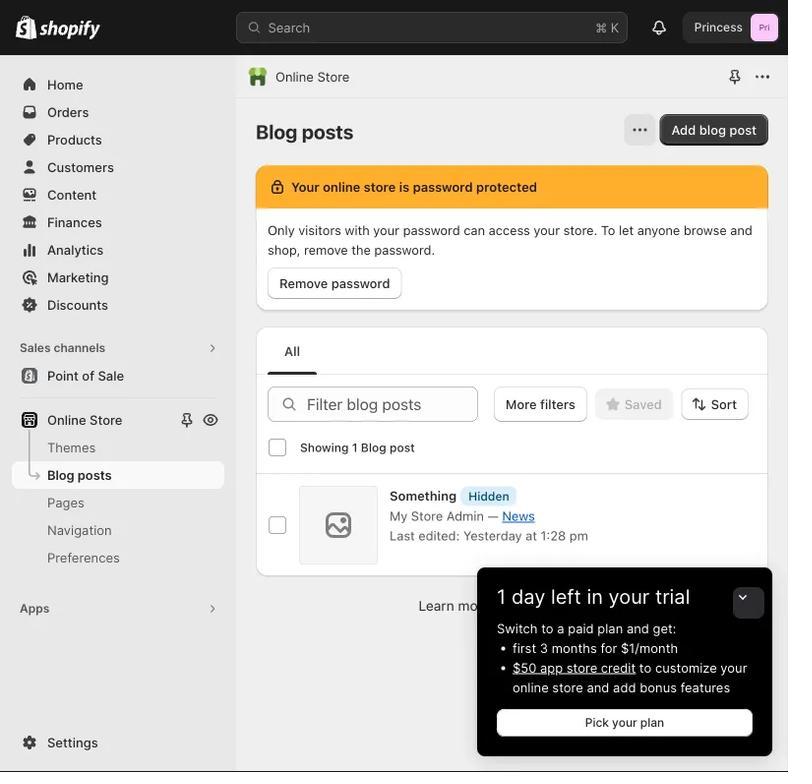 Task type: describe. For each thing, give the bounding box(es) containing it.
your inside to customize your online store and add bonus features
[[721, 661, 748, 676]]

customers
[[47, 160, 114, 175]]

online
[[513, 680, 549, 696]]

content
[[47, 187, 97, 202]]

and for plan
[[627, 621, 650, 637]]

blog
[[47, 468, 74, 483]]

apps button
[[12, 596, 225, 623]]

1 day left in your trial element
[[478, 619, 773, 757]]

day
[[512, 585, 546, 610]]

preferences
[[47, 550, 120, 566]]

your inside pick your plan link
[[613, 716, 638, 731]]

and for store
[[587, 680, 610, 696]]

analytics link
[[12, 236, 225, 264]]

1 vertical spatial online
[[47, 413, 86, 428]]

months
[[552, 641, 597, 656]]

online store image
[[248, 67, 268, 87]]

orders link
[[12, 98, 225, 126]]

1 horizontal spatial online store
[[276, 69, 350, 84]]

1
[[497, 585, 506, 610]]

discounts
[[47, 297, 108, 313]]

0 vertical spatial plan
[[598, 621, 624, 637]]

0 horizontal spatial to
[[542, 621, 554, 637]]

$50 app store credit
[[513, 661, 636, 676]]

princess image
[[751, 14, 779, 41]]

themes
[[47, 440, 96, 455]]

apps
[[20, 602, 50, 616]]

customers link
[[12, 154, 225, 181]]

pages
[[47, 495, 85, 511]]

marketing
[[47, 270, 109, 285]]

sales channels
[[20, 341, 105, 355]]

point of sale button
[[0, 362, 236, 390]]

0 vertical spatial store
[[318, 69, 350, 84]]

get:
[[653, 621, 677, 637]]

channels
[[54, 341, 105, 355]]

store inside to customize your online store and add bonus features
[[553, 680, 584, 696]]

to customize your online store and add bonus features
[[513, 661, 748, 696]]

switch
[[497, 621, 538, 637]]

pick your plan link
[[497, 710, 753, 738]]

blog posts link
[[12, 462, 225, 489]]

themes link
[[12, 434, 225, 462]]

3
[[540, 641, 549, 656]]

blog posts
[[47, 468, 112, 483]]

pick your plan
[[586, 716, 665, 731]]

⌘
[[596, 20, 608, 35]]

finances
[[47, 215, 102, 230]]

pick
[[586, 716, 609, 731]]

point of sale link
[[12, 362, 225, 390]]

in
[[587, 585, 604, 610]]

first 3 months for $1/month
[[513, 641, 679, 656]]



Task type: locate. For each thing, give the bounding box(es) containing it.
to down the $1/month
[[640, 661, 652, 676]]

discounts link
[[12, 291, 225, 319]]

first
[[513, 641, 537, 656]]

1 horizontal spatial online
[[276, 69, 314, 84]]

online store down search at the left top
[[276, 69, 350, 84]]

0 vertical spatial your
[[609, 585, 650, 610]]

$50
[[513, 661, 537, 676]]

marketing link
[[12, 264, 225, 291]]

0 horizontal spatial online
[[47, 413, 86, 428]]

0 vertical spatial online store
[[276, 69, 350, 84]]

online up the themes
[[47, 413, 86, 428]]

settings
[[47, 736, 98, 751]]

and up the $1/month
[[627, 621, 650, 637]]

preferences link
[[12, 545, 225, 572]]

1 horizontal spatial to
[[640, 661, 652, 676]]

plan down bonus
[[641, 716, 665, 731]]

navigation
[[47, 523, 112, 538]]

1 vertical spatial online store
[[47, 413, 123, 428]]

trial
[[656, 585, 691, 610]]

pages link
[[12, 489, 225, 517]]

analytics
[[47, 242, 104, 257]]

1 horizontal spatial and
[[627, 621, 650, 637]]

1 vertical spatial and
[[587, 680, 610, 696]]

to inside to customize your online store and add bonus features
[[640, 661, 652, 676]]

and left the add
[[587, 680, 610, 696]]

1 vertical spatial store
[[90, 413, 123, 428]]

switch to a paid plan and get:
[[497, 621, 677, 637]]

1 vertical spatial to
[[640, 661, 652, 676]]

1 horizontal spatial plan
[[641, 716, 665, 731]]

point of sale
[[47, 368, 124, 384]]

store up themes link
[[90, 413, 123, 428]]

k
[[611, 20, 620, 35]]

navigation link
[[12, 517, 225, 545]]

1 horizontal spatial online store link
[[276, 67, 350, 87]]

0 horizontal spatial plan
[[598, 621, 624, 637]]

online store link
[[276, 67, 350, 87], [12, 407, 175, 434]]

sale
[[98, 368, 124, 384]]

shopify image
[[40, 20, 101, 40]]

home link
[[12, 71, 225, 98]]

0 horizontal spatial online store
[[47, 413, 123, 428]]

products link
[[12, 126, 225, 154]]

search
[[268, 20, 310, 35]]

plan
[[598, 621, 624, 637], [641, 716, 665, 731]]

to
[[542, 621, 554, 637], [640, 661, 652, 676]]

bonus
[[640, 680, 677, 696]]

point
[[47, 368, 79, 384]]

princess
[[695, 20, 743, 34]]

home
[[47, 77, 83, 92]]

$1/month
[[621, 641, 679, 656]]

store right online store icon
[[318, 69, 350, 84]]

1 vertical spatial store
[[553, 680, 584, 696]]

0 horizontal spatial store
[[90, 413, 123, 428]]

settings link
[[12, 730, 225, 757]]

and
[[627, 621, 650, 637], [587, 680, 610, 696]]

paid
[[568, 621, 594, 637]]

online store
[[276, 69, 350, 84], [47, 413, 123, 428]]

sales channels button
[[12, 335, 225, 362]]

1 vertical spatial your
[[721, 661, 748, 676]]

products
[[47, 132, 102, 147]]

customize
[[656, 661, 718, 676]]

1 vertical spatial plan
[[641, 716, 665, 731]]

1 horizontal spatial store
[[318, 69, 350, 84]]

0 vertical spatial online
[[276, 69, 314, 84]]

finances link
[[12, 209, 225, 236]]

store down $50 app store credit link
[[553, 680, 584, 696]]

shopify image
[[16, 15, 37, 39]]

plan up 'for'
[[598, 621, 624, 637]]

your inside 1 day left in your trial dropdown button
[[609, 585, 650, 610]]

add
[[614, 680, 637, 696]]

features
[[681, 680, 731, 696]]

0 vertical spatial store
[[567, 661, 598, 676]]

2 vertical spatial your
[[613, 716, 638, 731]]

store
[[567, 661, 598, 676], [553, 680, 584, 696]]

online
[[276, 69, 314, 84], [47, 413, 86, 428]]

1 day left in your trial
[[497, 585, 691, 610]]

store
[[318, 69, 350, 84], [90, 413, 123, 428]]

online store up the themes
[[47, 413, 123, 428]]

1 vertical spatial online store link
[[12, 407, 175, 434]]

online store link up the themes
[[12, 407, 175, 434]]

0 horizontal spatial and
[[587, 680, 610, 696]]

content link
[[12, 181, 225, 209]]

0 vertical spatial to
[[542, 621, 554, 637]]

sales
[[20, 341, 51, 355]]

to left the a
[[542, 621, 554, 637]]

app
[[541, 661, 563, 676]]

store down months
[[567, 661, 598, 676]]

0 horizontal spatial online store link
[[12, 407, 175, 434]]

online store link down search at the left top
[[276, 67, 350, 87]]

credit
[[602, 661, 636, 676]]

0 vertical spatial online store link
[[276, 67, 350, 87]]

and inside to customize your online store and add bonus features
[[587, 680, 610, 696]]

left
[[551, 585, 582, 610]]

⌘ k
[[596, 20, 620, 35]]

online right online store icon
[[276, 69, 314, 84]]

your
[[609, 585, 650, 610], [721, 661, 748, 676], [613, 716, 638, 731]]

orders
[[47, 104, 89, 120]]

posts
[[78, 468, 112, 483]]

1 day left in your trial button
[[478, 568, 773, 610]]

for
[[601, 641, 618, 656]]

of
[[82, 368, 94, 384]]

0 vertical spatial and
[[627, 621, 650, 637]]

$50 app store credit link
[[513, 661, 636, 676]]

your right pick on the right
[[613, 716, 638, 731]]

a
[[558, 621, 565, 637]]

your up the features
[[721, 661, 748, 676]]

your right in on the right of the page
[[609, 585, 650, 610]]



Task type: vqa. For each thing, say whether or not it's contained in the screenshot.
BLOG
yes



